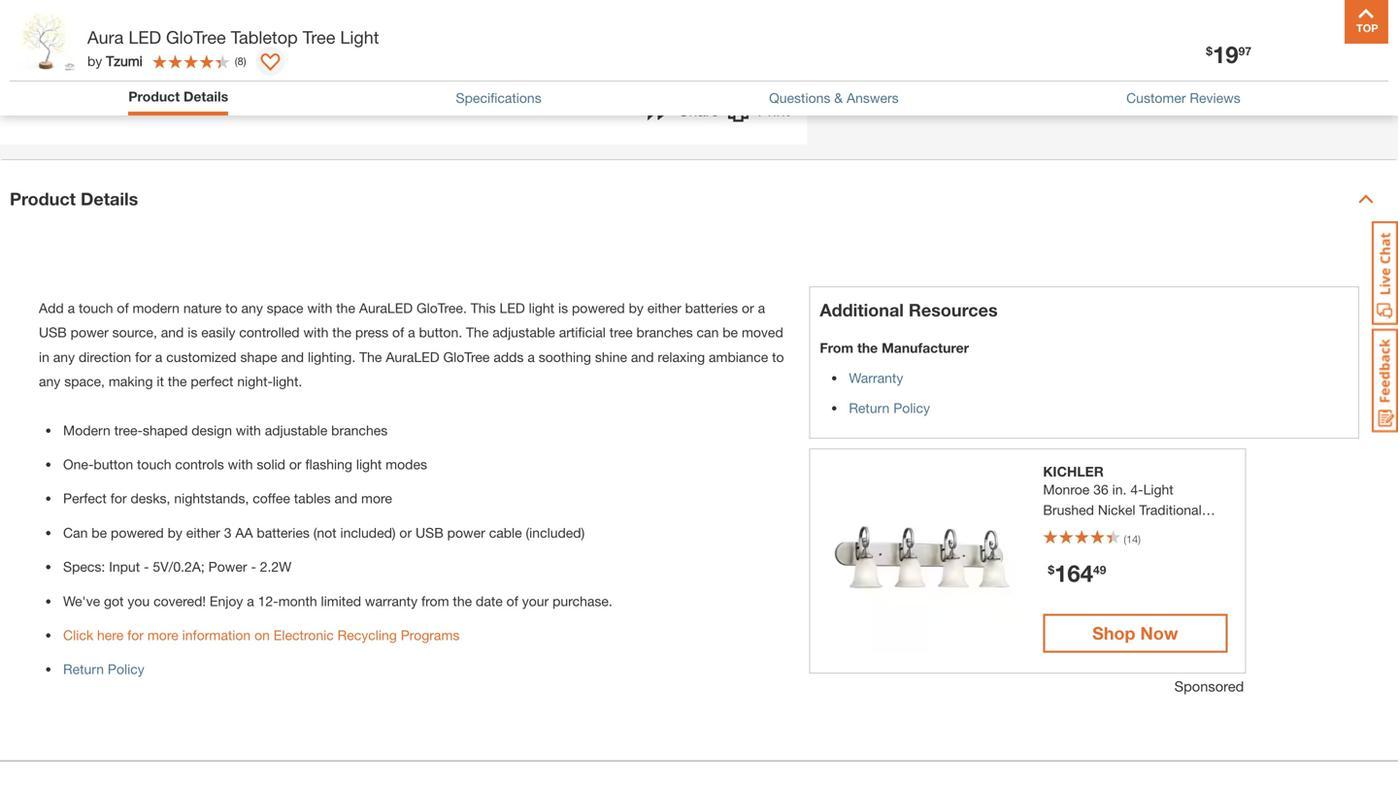 Task type: vqa. For each thing, say whether or not it's contained in the screenshot.
Image for 2024 Behr Color Trends
no



Task type: locate. For each thing, give the bounding box(es) containing it.
1 vertical spatial )
[[1138, 533, 1141, 546]]

the down press
[[359, 349, 382, 365]]

light left modes
[[356, 456, 382, 472]]

36
[[1094, 482, 1109, 498]]

of left your
[[507, 593, 518, 609]]

$ inside $ 164 49
[[1048, 563, 1055, 577]]

this
[[471, 300, 496, 316]]

0 horizontal spatial usb
[[39, 325, 67, 341]]

for left desks,
[[110, 491, 127, 507]]

tzumi wall light panels 9004hd fa.5 image
[[14, 0, 99, 34]]

be right can
[[723, 325, 738, 341]]

1 vertical spatial light
[[1144, 482, 1174, 498]]

0 horizontal spatial touch
[[79, 300, 113, 316]]

1 horizontal spatial the
[[466, 325, 489, 341]]

return down click
[[63, 662, 104, 678]]

specifications button
[[456, 88, 542, 108], [456, 88, 542, 108]]

usb down the add
[[39, 325, 67, 341]]

return policy link down here
[[63, 662, 144, 678]]

2 horizontal spatial by
[[629, 300, 644, 316]]

glotree
[[166, 27, 226, 48], [443, 349, 490, 365]]

0 vertical spatial glotree
[[166, 27, 226, 48]]

1 vertical spatial batteries
[[257, 525, 310, 541]]

nickel
[[1098, 502, 1136, 518]]

of up source,
[[117, 300, 129, 316]]

$ 164 49
[[1048, 559, 1107, 587]]

0 vertical spatial adjustable
[[493, 325, 555, 341]]

0 horizontal spatial of
[[117, 300, 129, 316]]

12-
[[258, 593, 278, 609]]

0 vertical spatial details
[[184, 88, 228, 104]]

light up traditional
[[1144, 482, 1174, 498]]

0 vertical spatial for
[[135, 349, 151, 365]]

is
[[558, 300, 568, 316], [188, 325, 197, 341]]

1 - from the left
[[144, 559, 149, 575]]

1 vertical spatial glotree
[[443, 349, 490, 365]]

1 horizontal spatial -
[[251, 559, 256, 575]]

0 horizontal spatial led
[[129, 27, 161, 48]]

branches
[[637, 325, 693, 341], [331, 422, 388, 438]]

0 vertical spatial powered
[[572, 300, 625, 316]]

usb inside add a touch of modern nature to any space with the auraled glotree. this led light is powered by either batteries or a usb power source, and is easily controlled with the press of a button. the adjustable artificial tree branches can be moved in any direction for a customized shape and lighting. the auraled glotree adds a soothing shine and relaxing ambiance to any space, making it the perfect night-light.
[[39, 325, 67, 341]]

97
[[1239, 44, 1252, 58]]

modes
[[386, 456, 427, 472]]

with
[[307, 300, 333, 316], [303, 325, 329, 341], [236, 422, 261, 438], [228, 456, 253, 472], [1181, 522, 1207, 539]]

8
[[238, 55, 244, 67]]

product details
[[128, 88, 228, 104], [10, 188, 138, 209]]

glotree left 'tabletop'
[[166, 27, 226, 48]]

0 vertical spatial )
[[244, 55, 246, 67]]

0 vertical spatial touch
[[79, 300, 113, 316]]

&
[[835, 90, 843, 106]]

return policy for right return policy link
[[849, 400, 930, 416]]

powered up input
[[111, 525, 164, 541]]

light right tree
[[340, 27, 379, 48]]

light down traditional
[[1147, 522, 1178, 539]]

return policy down warranty
[[849, 400, 930, 416]]

from
[[820, 340, 854, 356]]

any up controlled
[[241, 300, 263, 316]]

the up press
[[336, 300, 355, 316]]

0 vertical spatial or
[[742, 300, 754, 316]]

got
[[104, 593, 124, 609]]

usb
[[39, 325, 67, 341], [416, 525, 444, 541]]

0 horizontal spatial details
[[81, 188, 138, 209]]

for right here
[[127, 627, 144, 643]]

1 vertical spatial be
[[92, 525, 107, 541]]

policy down warranty
[[894, 400, 930, 416]]

1 horizontal spatial be
[[723, 325, 738, 341]]

$ 19 97
[[1206, 40, 1252, 68]]

1 horizontal spatial branches
[[637, 325, 693, 341]]

tabletop
[[231, 27, 298, 48]]

1 horizontal spatial adjustable
[[493, 325, 555, 341]]

touch up desks,
[[137, 456, 171, 472]]

0 horizontal spatial )
[[244, 55, 246, 67]]

aura
[[87, 27, 124, 48]]

2 - from the left
[[251, 559, 256, 575]]

( right etched
[[1124, 533, 1127, 546]]

flashing
[[305, 456, 352, 472]]

2 vertical spatial by
[[168, 525, 182, 541]]

- right input
[[144, 559, 149, 575]]

is up artificial
[[558, 300, 568, 316]]

traditional
[[1140, 502, 1202, 518]]

return policy
[[849, 400, 930, 416], [63, 662, 144, 678]]

0 vertical spatial $
[[1206, 44, 1213, 58]]

with down traditional
[[1181, 522, 1207, 539]]

return policy down here
[[63, 662, 144, 678]]

for down source,
[[135, 349, 151, 365]]

touch right the add
[[79, 300, 113, 316]]

auraled up press
[[359, 300, 413, 316]]

shop now button
[[1043, 614, 1228, 653]]

powered up artificial
[[572, 300, 625, 316]]

is left easily
[[188, 325, 197, 341]]

1 horizontal spatial $
[[1206, 44, 1213, 58]]

lighting.
[[308, 349, 356, 365]]

live chat image
[[1372, 221, 1399, 325]]

either left 3 in the bottom left of the page
[[186, 525, 220, 541]]

1 horizontal spatial (
[[1124, 533, 1127, 546]]

either up relaxing at the top
[[648, 300, 682, 316]]

we've
[[63, 593, 100, 609]]

either inside add a touch of modern nature to any space with the auraled glotree. this led light is powered by either batteries or a usb power source, and is easily controlled with the press of a button. the adjustable artificial tree branches can be moved in any direction for a customized shape and lighting. the auraled glotree adds a soothing shine and relaxing ambiance to any space, making it the perfect night-light.
[[648, 300, 682, 316]]

led up tzumi at left top
[[129, 27, 161, 48]]

0 vertical spatial branches
[[637, 325, 693, 341]]

print
[[758, 101, 790, 119]]

light for 4-
[[1144, 482, 1174, 498]]

input
[[109, 559, 140, 575]]

1 horizontal spatial either
[[648, 300, 682, 316]]

branches up relaxing at the top
[[637, 325, 693, 341]]

direction
[[79, 349, 131, 365]]

0 horizontal spatial is
[[188, 325, 197, 341]]

questions & answers button
[[769, 88, 899, 108], [769, 88, 899, 108]]

from the manufacturer
[[820, 340, 969, 356]]

shop now
[[1093, 623, 1179, 644]]

touch
[[79, 300, 113, 316], [137, 456, 171, 472]]

2 vertical spatial of
[[507, 593, 518, 609]]

auraled
[[359, 300, 413, 316], [386, 349, 440, 365]]

1 horizontal spatial light
[[529, 300, 555, 316]]

0 horizontal spatial return policy
[[63, 662, 144, 678]]

any
[[241, 300, 263, 316], [53, 349, 75, 365], [39, 374, 61, 390]]

1 vertical spatial touch
[[137, 456, 171, 472]]

batteries
[[685, 300, 738, 316], [257, 525, 310, 541]]

1 horizontal spatial batteries
[[685, 300, 738, 316]]

0 horizontal spatial or
[[289, 456, 302, 472]]

light for tree
[[340, 27, 379, 48]]

power left the cable
[[447, 525, 485, 541]]

customer reviews
[[1127, 90, 1241, 106]]

a left the button.
[[408, 325, 415, 341]]

) for ( 14 )
[[1138, 533, 1141, 546]]

light up soothing
[[529, 300, 555, 316]]

0 vertical spatial of
[[117, 300, 129, 316]]

1 vertical spatial return
[[63, 662, 104, 678]]

49
[[1094, 563, 1107, 577]]

1 vertical spatial powered
[[111, 525, 164, 541]]

$ left 97
[[1206, 44, 1213, 58]]

0 horizontal spatial adjustable
[[265, 422, 328, 438]]

1 vertical spatial of
[[392, 325, 404, 341]]

0 horizontal spatial by
[[87, 53, 102, 69]]

adjustable up adds
[[493, 325, 555, 341]]

1 vertical spatial by
[[629, 300, 644, 316]]

) for ( 8 )
[[244, 55, 246, 67]]

(
[[235, 55, 238, 67], [1124, 533, 1127, 546]]

0 vertical spatial be
[[723, 325, 738, 341]]

0 vertical spatial light
[[529, 300, 555, 316]]

1 horizontal spatial touch
[[137, 456, 171, 472]]

questions & answers
[[769, 90, 899, 106]]

more down covered!
[[147, 627, 178, 643]]

batteries up can
[[685, 300, 738, 316]]

19
[[1213, 40, 1239, 68]]

1 vertical spatial $
[[1048, 563, 1055, 577]]

of right press
[[392, 325, 404, 341]]

details
[[184, 88, 228, 104], [81, 188, 138, 209]]

branches inside add a touch of modern nature to any space with the auraled glotree. this led light is powered by either batteries or a usb power source, and is easily controlled with the press of a button. the adjustable artificial tree branches can be moved in any direction for a customized shape and lighting. the auraled glotree adds a soothing shine and relaxing ambiance to any space, making it the perfect night-light.
[[637, 325, 693, 341]]

$ inside $ 19 97
[[1206, 44, 1213, 58]]

the down the this
[[466, 325, 489, 341]]

$ for 164
[[1048, 563, 1055, 577]]

0 horizontal spatial branches
[[331, 422, 388, 438]]

here
[[97, 627, 124, 643]]

or right the solid
[[289, 456, 302, 472]]

return down warranty
[[849, 400, 890, 416]]

by down aura
[[87, 53, 102, 69]]

0 vertical spatial return policy
[[849, 400, 930, 416]]

( 14 )
[[1124, 533, 1141, 546]]

2 vertical spatial any
[[39, 374, 61, 390]]

usb right included)
[[416, 525, 444, 541]]

batteries up 2.2w
[[257, 525, 310, 541]]

space
[[267, 300, 304, 316]]

0 horizontal spatial -
[[144, 559, 149, 575]]

the right from
[[858, 340, 878, 356]]

1 horizontal spatial glotree
[[443, 349, 490, 365]]

your
[[522, 593, 549, 609]]

touch for button
[[137, 456, 171, 472]]

1 vertical spatial (
[[1124, 533, 1127, 546]]

1 vertical spatial details
[[81, 188, 138, 209]]

included)
[[340, 525, 396, 541]]

by up tree
[[629, 300, 644, 316]]

electronic
[[274, 627, 334, 643]]

1 horizontal spatial led
[[500, 300, 525, 316]]

one-
[[63, 456, 94, 472]]

led right the this
[[500, 300, 525, 316]]

to
[[424, 15, 436, 31], [225, 300, 238, 316], [772, 349, 784, 365]]

easily
[[201, 325, 235, 341]]

by up specs: input - 5v/0.2a; power - 2.2w on the left of page
[[168, 525, 182, 541]]

0 horizontal spatial powered
[[111, 525, 164, 541]]

( 8 )
[[235, 55, 246, 67]]

product image image
[[15, 10, 78, 73]]

auraled down the button.
[[386, 349, 440, 365]]

any right in
[[53, 349, 75, 365]]

return policy link
[[849, 400, 930, 416], [63, 662, 144, 678]]

)
[[244, 55, 246, 67], [1138, 533, 1141, 546]]

nature
[[183, 300, 222, 316]]

branches up flashing
[[331, 422, 388, 438]]

click here for more information on electronic recycling programs
[[63, 627, 460, 643]]

power up direction
[[71, 325, 109, 341]]

0 vertical spatial to
[[424, 15, 436, 31]]

2 horizontal spatial to
[[772, 349, 784, 365]]

1 horizontal spatial return
[[849, 400, 890, 416]]

0 vertical spatial power
[[71, 325, 109, 341]]

1 horizontal spatial product
[[128, 88, 180, 104]]

any down in
[[39, 374, 61, 390]]

1 horizontal spatial to
[[424, 15, 436, 31]]

0 vertical spatial policy
[[894, 400, 930, 416]]

or up moved
[[742, 300, 754, 316]]

be right "can"
[[92, 525, 107, 541]]

return policy link down warranty
[[849, 400, 930, 416]]

led
[[129, 27, 161, 48], [500, 300, 525, 316]]

to left zoom
[[424, 15, 436, 31]]

0 vertical spatial the
[[466, 325, 489, 341]]

5v/0.2a;
[[153, 559, 205, 575]]

touch inside add a touch of modern nature to any space with the auraled glotree. this led light is powered by either batteries or a usb power source, and is easily controlled with the press of a button. the adjustable artificial tree branches can be moved in any direction for a customized shape and lighting. the auraled glotree adds a soothing shine and relaxing ambiance to any space, making it the perfect night-light.
[[79, 300, 113, 316]]

1 horizontal spatial of
[[392, 325, 404, 341]]

0 horizontal spatial (
[[235, 55, 238, 67]]

1 horizontal spatial or
[[400, 525, 412, 541]]

warranty
[[849, 370, 904, 386]]

perfect for desks, nightstands, coffee tables and more
[[63, 491, 392, 507]]

$ down satin
[[1048, 563, 1055, 577]]

and right shine on the left top
[[631, 349, 654, 365]]

kichler monroe 36 in. 4-light brushed nickel traditional bathroom vanity light with satin etched glass
[[1043, 464, 1207, 559]]

0 horizontal spatial power
[[71, 325, 109, 341]]

1 horizontal spatial power
[[447, 525, 485, 541]]

- left 2.2w
[[251, 559, 256, 575]]

0 vertical spatial batteries
[[685, 300, 738, 316]]

adjustable up the solid
[[265, 422, 328, 438]]

brushed
[[1043, 502, 1094, 518]]

and up light.
[[281, 349, 304, 365]]

tree
[[303, 27, 335, 48]]

2.2w
[[260, 559, 292, 575]]

0 vertical spatial either
[[648, 300, 682, 316]]

or right included)
[[400, 525, 412, 541]]

customer
[[1127, 90, 1186, 106]]

light.
[[273, 374, 302, 390]]

specs: input - 5v/0.2a; power - 2.2w
[[63, 559, 292, 575]]

policy down here
[[108, 662, 144, 678]]

more up included)
[[361, 491, 392, 507]]

glotree down the button.
[[443, 349, 490, 365]]

1 vertical spatial more
[[147, 627, 178, 643]]

0 horizontal spatial product
[[10, 188, 76, 209]]

monroe
[[1043, 482, 1090, 498]]

to inside button
[[424, 15, 436, 31]]

2 horizontal spatial or
[[742, 300, 754, 316]]

customer reviews button
[[1127, 88, 1241, 108], [1127, 88, 1241, 108]]

1 vertical spatial either
[[186, 525, 220, 541]]

1 horizontal spatial more
[[361, 491, 392, 507]]

perfect
[[191, 374, 234, 390]]

( down aura led glotree tabletop tree light
[[235, 55, 238, 67]]

to up easily
[[225, 300, 238, 316]]

caret image
[[1359, 191, 1374, 207]]

1 vertical spatial adjustable
[[265, 422, 328, 438]]

customized
[[166, 349, 237, 365]]

0 horizontal spatial either
[[186, 525, 220, 541]]

to down moved
[[772, 349, 784, 365]]

1 vertical spatial led
[[500, 300, 525, 316]]

0 horizontal spatial be
[[92, 525, 107, 541]]

by inside add a touch of modern nature to any space with the auraled glotree. this led light is powered by either batteries or a usb power source, and is easily controlled with the press of a button. the adjustable artificial tree branches can be moved in any direction for a customized shape and lighting. the auraled glotree adds a soothing shine and relaxing ambiance to any space, making it the perfect night-light.
[[629, 300, 644, 316]]

or
[[742, 300, 754, 316], [289, 456, 302, 472], [400, 525, 412, 541]]

0 vertical spatial is
[[558, 300, 568, 316]]



Task type: describe. For each thing, give the bounding box(es) containing it.
top button
[[1345, 0, 1389, 44]]

warranty
[[365, 593, 418, 609]]

share button
[[648, 99, 719, 127]]

0 horizontal spatial glotree
[[166, 27, 226, 48]]

0 horizontal spatial batteries
[[257, 525, 310, 541]]

monroe 36 in. 4-light brushed nickel traditional bathroom vanity light with satin etched glass image
[[830, 464, 1019, 654]]

you
[[128, 593, 150, 609]]

0 vertical spatial more
[[361, 491, 392, 507]]

2 vertical spatial for
[[127, 627, 144, 643]]

1 vertical spatial any
[[53, 349, 75, 365]]

power inside add a touch of modern nature to any space with the auraled glotree. this led light is powered by either batteries or a usb power source, and is easily controlled with the press of a button. the adjustable artificial tree branches can be moved in any direction for a customized shape and lighting. the auraled glotree adds a soothing shine and relaxing ambiance to any space, making it the perfect night-light.
[[71, 325, 109, 341]]

be inside add a touch of modern nature to any space with the auraled glotree. this led light is powered by either batteries or a usb power source, and is easily controlled with the press of a button. the adjustable artificial tree branches can be moved in any direction for a customized shape and lighting. the auraled glotree adds a soothing shine and relaxing ambiance to any space, making it the perfect night-light.
[[723, 325, 738, 341]]

1 vertical spatial product details
[[10, 188, 138, 209]]

glass
[[1125, 543, 1159, 559]]

1 vertical spatial or
[[289, 456, 302, 472]]

powered inside add a touch of modern nature to any space with the auraled glotree. this led light is powered by either batteries or a usb power source, and is easily controlled with the press of a button. the adjustable artificial tree branches can be moved in any direction for a customized shape and lighting. the auraled glotree adds a soothing shine and relaxing ambiance to any space, making it the perfect night-light.
[[572, 300, 625, 316]]

(not
[[313, 525, 337, 541]]

with left the solid
[[228, 456, 253, 472]]

nightstands,
[[174, 491, 249, 507]]

bathroom
[[1043, 522, 1103, 539]]

adjustable inside add a touch of modern nature to any space with the auraled glotree. this led light is powered by either batteries or a usb power source, and is easily controlled with the press of a button. the adjustable artificial tree branches can be moved in any direction for a customized shape and lighting. the auraled glotree adds a soothing shine and relaxing ambiance to any space, making it the perfect night-light.
[[493, 325, 555, 341]]

vanity
[[1107, 522, 1144, 539]]

0 vertical spatial any
[[241, 300, 263, 316]]

space,
[[64, 374, 105, 390]]

0 horizontal spatial the
[[359, 349, 382, 365]]

0 vertical spatial by
[[87, 53, 102, 69]]

$ for 19
[[1206, 44, 1213, 58]]

the right it
[[168, 374, 187, 390]]

0 horizontal spatial light
[[356, 456, 382, 472]]

zoom
[[440, 15, 475, 31]]

purchase.
[[553, 593, 613, 609]]

and right tables
[[335, 491, 358, 507]]

satin
[[1043, 543, 1074, 559]]

with right space
[[307, 300, 333, 316]]

etched
[[1078, 543, 1121, 559]]

164
[[1055, 559, 1094, 587]]

night-
[[237, 374, 273, 390]]

1 horizontal spatial usb
[[416, 525, 444, 541]]

modern tree-shaped design with adjustable branches
[[63, 422, 388, 438]]

return policy for the bottommost return policy link
[[63, 662, 144, 678]]

2 vertical spatial light
[[1147, 522, 1178, 539]]

warranty link
[[849, 370, 904, 386]]

shape
[[240, 349, 277, 365]]

limited
[[321, 593, 361, 609]]

1 vertical spatial branches
[[331, 422, 388, 438]]

glotree inside add a touch of modern nature to any space with the auraled glotree. this led light is powered by either batteries or a usb power source, and is easily controlled with the press of a button. the adjustable artificial tree branches can be moved in any direction for a customized shape and lighting. the auraled glotree adds a soothing shine and relaxing ambiance to any space, making it the perfect night-light.
[[443, 349, 490, 365]]

1 vertical spatial return policy link
[[63, 662, 144, 678]]

a up moved
[[758, 300, 765, 316]]

now
[[1141, 623, 1179, 644]]

a right the add
[[68, 300, 75, 316]]

hover
[[343, 15, 379, 31]]

information
[[182, 627, 251, 643]]

(included)
[[526, 525, 585, 541]]

reviews
[[1190, 90, 1241, 106]]

1 horizontal spatial details
[[184, 88, 228, 104]]

1 vertical spatial power
[[447, 525, 485, 541]]

0 vertical spatial return
[[849, 400, 890, 416]]

2 horizontal spatial of
[[507, 593, 518, 609]]

in
[[39, 349, 49, 365]]

1 vertical spatial to
[[225, 300, 238, 316]]

shaped
[[143, 422, 188, 438]]

tree
[[610, 325, 633, 341]]

design
[[192, 422, 232, 438]]

controlled
[[239, 325, 300, 341]]

( for 8
[[235, 55, 238, 67]]

month
[[278, 593, 317, 609]]

sponsored
[[1175, 678, 1244, 695]]

desks,
[[131, 491, 170, 507]]

add a touch of modern nature to any space with the auraled glotree. this led light is powered by either batteries or a usb power source, and is easily controlled with the press of a button. the adjustable artificial tree branches can be moved in any direction for a customized shape and lighting. the auraled glotree adds a soothing shine and relaxing ambiance to any space, making it the perfect night-light.
[[39, 300, 784, 390]]

4-
[[1131, 482, 1144, 498]]

0 horizontal spatial policy
[[108, 662, 144, 678]]

aa
[[235, 525, 253, 541]]

light inside add a touch of modern nature to any space with the auraled glotree. this led light is powered by either batteries or a usb power source, and is easily controlled with the press of a button. the adjustable artificial tree branches can be moved in any direction for a customized shape and lighting. the auraled glotree adds a soothing shine and relaxing ambiance to any space, making it the perfect night-light.
[[529, 300, 555, 316]]

source,
[[112, 325, 157, 341]]

display image
[[261, 53, 280, 73]]

enjoy
[[210, 593, 243, 609]]

with up lighting.
[[303, 325, 329, 341]]

2 vertical spatial or
[[400, 525, 412, 541]]

with inside kichler monroe 36 in. 4-light brushed nickel traditional bathroom vanity light with satin etched glass
[[1181, 522, 1207, 539]]

0 vertical spatial auraled
[[359, 300, 413, 316]]

touch for a
[[79, 300, 113, 316]]

a left '12-'
[[247, 593, 254, 609]]

feedback link image
[[1372, 328, 1399, 433]]

modern
[[63, 422, 110, 438]]

ambiance
[[709, 349, 768, 365]]

0 vertical spatial product
[[128, 88, 180, 104]]

specifications
[[456, 90, 542, 106]]

batteries inside add a touch of modern nature to any space with the auraled glotree. this led light is powered by either batteries or a usb power source, and is easily controlled with the press of a button. the adjustable artificial tree branches can be moved in any direction for a customized shape and lighting. the auraled glotree adds a soothing shine and relaxing ambiance to any space, making it the perfect night-light.
[[685, 300, 738, 316]]

1 vertical spatial for
[[110, 491, 127, 507]]

on
[[255, 627, 270, 643]]

a up it
[[155, 349, 162, 365]]

tzumi
[[106, 53, 143, 69]]

one-button touch controls with solid or flashing light modes
[[63, 456, 427, 472]]

soothing
[[539, 349, 591, 365]]

led inside add a touch of modern nature to any space with the auraled glotree. this led light is powered by either batteries or a usb power source, and is easily controlled with the press of a button. the adjustable artificial tree branches can be moved in any direction for a customized shape and lighting. the auraled glotree adds a soothing shine and relaxing ambiance to any space, making it the perfect night-light.
[[500, 300, 525, 316]]

glotree.
[[417, 300, 467, 316]]

1 horizontal spatial policy
[[894, 400, 930, 416]]

solid
[[257, 456, 286, 472]]

click
[[63, 627, 93, 643]]

artificial
[[559, 325, 606, 341]]

additional
[[820, 300, 904, 320]]

making
[[109, 374, 153, 390]]

answers
[[847, 90, 899, 106]]

hover image to zoom button
[[118, 0, 700, 34]]

the left date
[[453, 593, 472, 609]]

0 vertical spatial product details
[[128, 88, 228, 104]]

( for 14
[[1124, 533, 1127, 546]]

0 horizontal spatial return
[[63, 662, 104, 678]]

for inside add a touch of modern nature to any space with the auraled glotree. this led light is powered by either batteries or a usb power source, and is easily controlled with the press of a button. the adjustable artificial tree branches can be moved in any direction for a customized shape and lighting. the auraled glotree adds a soothing shine and relaxing ambiance to any space, making it the perfect night-light.
[[135, 349, 151, 365]]

specs:
[[63, 559, 105, 575]]

click here for more information on electronic recycling programs link
[[63, 627, 460, 643]]

aura led glotree tabletop tree light
[[87, 27, 379, 48]]

button
[[94, 456, 133, 472]]

1 horizontal spatial by
[[168, 525, 182, 541]]

print button
[[727, 99, 790, 127]]

1 vertical spatial auraled
[[386, 349, 440, 365]]

programs
[[401, 627, 460, 643]]

button.
[[419, 325, 462, 341]]

can be powered by either 3 aa batteries (not included) or usb power cable (included)
[[63, 525, 585, 541]]

shop
[[1093, 623, 1136, 644]]

can
[[697, 325, 719, 341]]

or inside add a touch of modern nature to any space with the auraled glotree. this led light is powered by either batteries or a usb power source, and is easily controlled with the press of a button. the adjustable artificial tree branches can be moved in any direction for a customized shape and lighting. the auraled glotree adds a soothing shine and relaxing ambiance to any space, making it the perfect night-light.
[[742, 300, 754, 316]]

additional resources
[[820, 300, 998, 320]]

power
[[208, 559, 247, 575]]

the up lighting.
[[332, 325, 352, 341]]

1 horizontal spatial return policy link
[[849, 400, 930, 416]]

0 vertical spatial led
[[129, 27, 161, 48]]

date
[[476, 593, 503, 609]]

shine
[[595, 349, 627, 365]]

recycling
[[338, 627, 397, 643]]

with up one-button touch controls with solid or flashing light modes
[[236, 422, 261, 438]]

a right adds
[[528, 349, 535, 365]]

and down the modern
[[161, 325, 184, 341]]

by tzumi
[[87, 53, 143, 69]]

cable
[[489, 525, 522, 541]]

14
[[1127, 533, 1138, 546]]

image
[[383, 15, 420, 31]]



